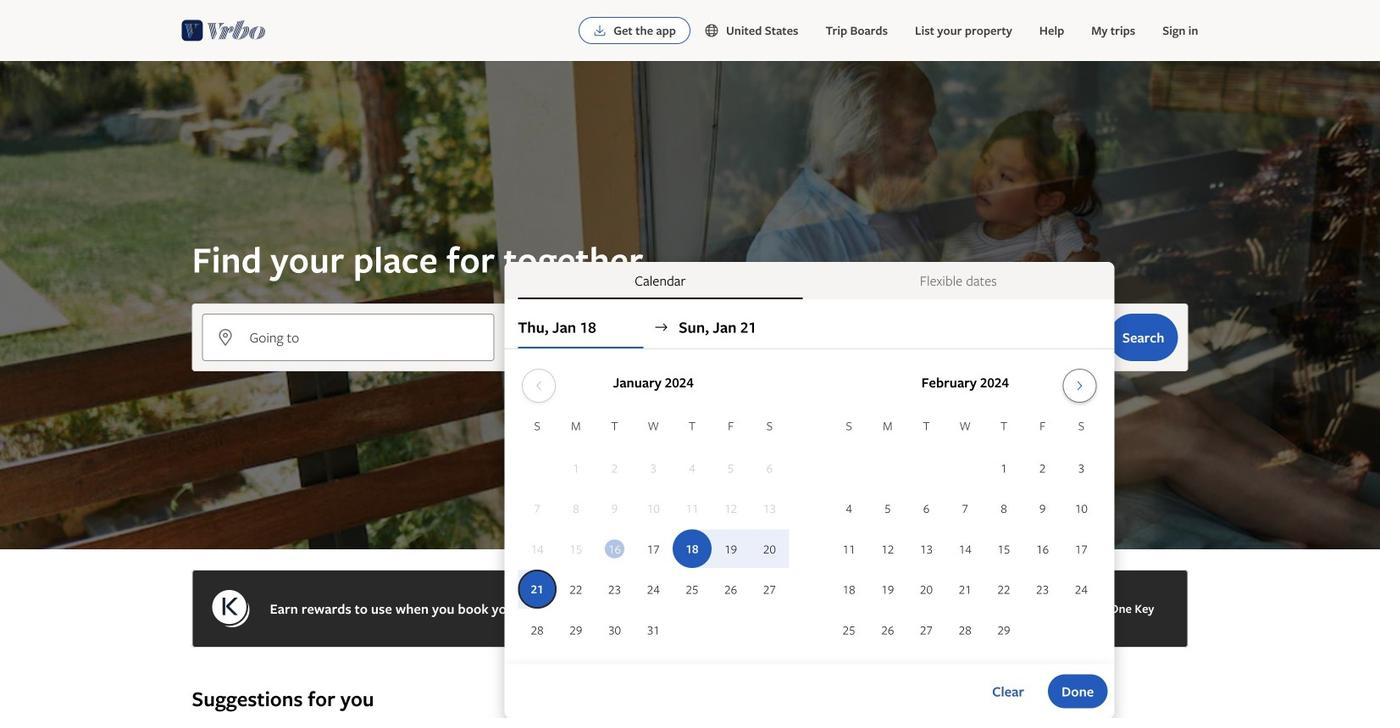 Task type: describe. For each thing, give the bounding box(es) containing it.
wizard region
[[0, 61, 1381, 718]]

download the app button image
[[594, 24, 607, 37]]

application inside wizard region
[[518, 362, 1101, 651]]

next month image
[[1070, 379, 1091, 392]]

vrbo logo image
[[182, 17, 266, 44]]



Task type: vqa. For each thing, say whether or not it's contained in the screenshot.
application inside the Wizard "region"
yes



Task type: locate. For each thing, give the bounding box(es) containing it.
application
[[518, 362, 1101, 651]]

tab list
[[505, 262, 1115, 299]]

main content
[[0, 61, 1381, 718]]

january 2024 element
[[518, 416, 789, 651]]

february 2024 element
[[830, 416, 1101, 651]]

recently viewed region
[[182, 658, 1199, 685]]

previous month image
[[529, 379, 549, 392]]

tab list inside wizard region
[[505, 262, 1115, 299]]

today element
[[605, 539, 625, 558]]

directional image
[[654, 320, 669, 335]]

small image
[[704, 23, 726, 38]]



